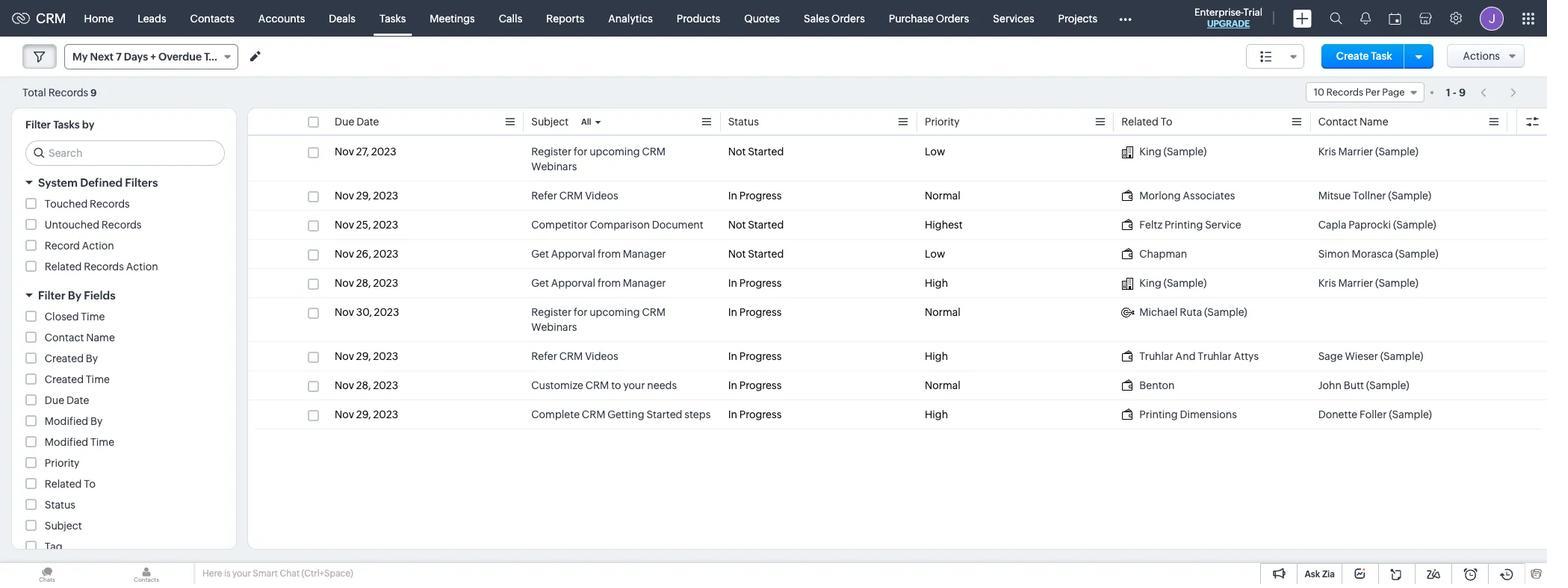 Task type: describe. For each thing, give the bounding box(es) containing it.
get for nov 26, 2023
[[532, 248, 549, 260]]

1 horizontal spatial to
[[1161, 116, 1173, 128]]

my next 7 days + overdue tasks
[[72, 51, 231, 63]]

crm inside 'customize crm to your needs' link
[[586, 380, 609, 392]]

(sample) up mitsue tollner (sample) link at the top right
[[1376, 146, 1419, 158]]

(ctrl+space)
[[302, 569, 353, 579]]

low for king (sample)
[[925, 146, 946, 158]]

0 horizontal spatial due
[[45, 395, 64, 407]]

(sample) right paprocki
[[1394, 219, 1437, 231]]

nov for michael ruta (sample) link
[[335, 306, 354, 318]]

chat
[[280, 569, 300, 579]]

29, for morlong associates
[[356, 190, 371, 202]]

analytics link
[[597, 0, 665, 36]]

-
[[1453, 86, 1457, 98]]

10 Records Per Page field
[[1306, 82, 1425, 102]]

2023 for competitor comparison document "link"
[[373, 219, 398, 231]]

purchase orders
[[889, 12, 970, 24]]

morlong associates
[[1140, 190, 1236, 202]]

printing dimensions
[[1140, 409, 1238, 421]]

1 vertical spatial name
[[86, 332, 115, 344]]

michael
[[1140, 306, 1178, 318]]

0 horizontal spatial tasks
[[53, 119, 80, 131]]

feltz printing service link
[[1122, 217, 1242, 232]]

(sample) right wieser
[[1381, 351, 1424, 362]]

1 vertical spatial related
[[45, 261, 82, 273]]

create task button
[[1322, 44, 1408, 69]]

1 vertical spatial contact name
[[45, 332, 115, 344]]

9 for total records 9
[[90, 87, 97, 98]]

in for manager
[[728, 277, 738, 289]]

not for manager
[[728, 248, 746, 260]]

created for created time
[[45, 374, 84, 386]]

trial
[[1244, 7, 1263, 18]]

closed time
[[45, 311, 105, 323]]

getting
[[608, 409, 645, 421]]

(sample) inside "link"
[[1390, 409, 1433, 421]]

enterprise-
[[1195, 7, 1244, 18]]

is
[[224, 569, 231, 579]]

0 vertical spatial priority
[[925, 116, 960, 128]]

refer crm videos link for normal
[[532, 188, 618, 203]]

started for register for upcoming crm webinars
[[748, 146, 784, 158]]

morlong
[[1140, 190, 1181, 202]]

enterprise-trial upgrade
[[1195, 7, 1263, 29]]

calls link
[[487, 0, 535, 36]]

Search text field
[[26, 141, 224, 165]]

john
[[1319, 380, 1342, 392]]

get for nov 28, 2023
[[532, 277, 549, 289]]

register for upcoming crm webinars link for in progress
[[532, 305, 714, 335]]

2023 for get apporval from manager link related to not started
[[374, 248, 399, 260]]

tag
[[45, 541, 63, 553]]

0 vertical spatial printing
[[1165, 219, 1204, 231]]

28, for customize
[[356, 380, 371, 392]]

9 for 1 - 9
[[1460, 86, 1467, 98]]

29, for printing dimensions
[[356, 409, 371, 421]]

progress for your
[[740, 380, 782, 392]]

in progress for manager
[[728, 277, 782, 289]]

competitor comparison document link
[[532, 217, 704, 232]]

here
[[203, 569, 222, 579]]

get apporval from manager link for not started
[[532, 247, 666, 262]]

progress for started
[[740, 409, 782, 421]]

sales orders link
[[792, 0, 877, 36]]

touched records
[[45, 198, 130, 210]]

kris marrier (sample) for low
[[1319, 146, 1419, 158]]

home
[[84, 12, 114, 24]]

not started for crm
[[728, 146, 784, 158]]

analytics
[[609, 12, 653, 24]]

2023 for refer crm videos link corresponding to normal
[[373, 190, 398, 202]]

in progress for crm
[[728, 306, 782, 318]]

created time
[[45, 374, 110, 386]]

system defined filters button
[[12, 170, 236, 196]]

created for created by
[[45, 353, 84, 365]]

chapman link
[[1122, 247, 1188, 262]]

0 horizontal spatial related to
[[45, 478, 96, 490]]

register for upcoming crm webinars for in progress
[[532, 306, 666, 333]]

7
[[116, 51, 122, 63]]

king for low
[[1140, 146, 1162, 158]]

nov 27, 2023
[[335, 146, 397, 158]]

2023 for high refer crm videos link
[[373, 351, 398, 362]]

nov for low's king (sample) link
[[335, 146, 354, 158]]

in for crm
[[728, 306, 738, 318]]

michael ruta (sample)
[[1140, 306, 1248, 318]]

morasca
[[1352, 248, 1394, 260]]

contacts
[[190, 12, 235, 24]]

nov 29, 2023 for morlong associates
[[335, 190, 398, 202]]

deals link
[[317, 0, 368, 36]]

nov 28, 2023 for customize crm to your needs
[[335, 380, 398, 392]]

complete crm getting started steps
[[532, 409, 711, 421]]

signals image
[[1361, 12, 1371, 25]]

upgrade
[[1208, 19, 1250, 29]]

system defined filters
[[38, 176, 158, 189]]

1 horizontal spatial action
[[126, 261, 158, 273]]

needs
[[647, 380, 677, 392]]

25,
[[356, 219, 371, 231]]

sage wieser (sample)
[[1319, 351, 1424, 362]]

chats image
[[0, 564, 94, 584]]

morlong associates link
[[1122, 188, 1236, 203]]

nov for morlong associates link
[[335, 190, 354, 202]]

30,
[[356, 306, 372, 318]]

started for get apporval from manager
[[748, 248, 784, 260]]

search image
[[1330, 12, 1343, 25]]

products
[[677, 12, 721, 24]]

10 records per page
[[1314, 87, 1406, 98]]

your inside 'customize crm to your needs' link
[[624, 380, 645, 392]]

marrier for high
[[1339, 277, 1374, 289]]

total
[[22, 86, 46, 98]]

progress for crm
[[740, 306, 782, 318]]

products link
[[665, 0, 733, 36]]

complete crm getting started steps link
[[532, 407, 711, 422]]

complete
[[532, 409, 580, 421]]

28, for get
[[356, 277, 371, 289]]

time for modified time
[[90, 436, 114, 448]]

meetings
[[430, 12, 475, 24]]

from for in progress
[[598, 277, 621, 289]]

competitor comparison document
[[532, 219, 704, 231]]

accounts
[[258, 12, 305, 24]]

filter for filter tasks by
[[25, 119, 51, 131]]

filter by fields
[[38, 289, 116, 302]]

leads
[[138, 12, 166, 24]]

(sample) right morasca
[[1396, 248, 1439, 260]]

My Next 7 Days + Overdue Tasks field
[[64, 44, 238, 70]]

1 in progress from the top
[[728, 190, 782, 202]]

in progress for your
[[728, 380, 782, 392]]

king (sample) link for low
[[1122, 144, 1207, 159]]

1 vertical spatial due date
[[45, 395, 89, 407]]

0 vertical spatial action
[[82, 240, 114, 252]]

1 horizontal spatial due date
[[335, 116, 379, 128]]

progress for manager
[[740, 277, 782, 289]]

records for 10
[[1327, 87, 1364, 98]]

filter for filter by fields
[[38, 289, 65, 302]]

tasks inside field
[[204, 51, 231, 63]]

here is your smart chat (ctrl+space)
[[203, 569, 353, 579]]

started for competitor comparison document
[[748, 219, 784, 231]]

contacts link
[[178, 0, 247, 36]]

paprocki
[[1349, 219, 1392, 231]]

tollner
[[1354, 190, 1387, 202]]

1 vertical spatial to
[[84, 478, 96, 490]]

1 horizontal spatial date
[[357, 116, 379, 128]]

create menu element
[[1285, 0, 1321, 36]]

0 horizontal spatial contact
[[45, 332, 84, 344]]

10
[[1314, 87, 1325, 98]]

1 progress from the top
[[740, 190, 782, 202]]

dimensions
[[1181, 409, 1238, 421]]

2 truhlar from the left
[[1198, 351, 1232, 362]]

record action
[[45, 240, 114, 252]]

john butt (sample)
[[1319, 380, 1410, 392]]

benton
[[1140, 380, 1175, 392]]

butt
[[1344, 380, 1365, 392]]

records for related
[[84, 261, 124, 273]]

register for upcoming crm webinars link for not started
[[532, 144, 714, 174]]

system
[[38, 176, 78, 189]]

ask zia
[[1305, 570, 1336, 580]]

my
[[72, 51, 88, 63]]

1 vertical spatial printing
[[1140, 409, 1178, 421]]

4 progress from the top
[[740, 351, 782, 362]]

29, for truhlar and truhlar attys
[[356, 351, 371, 362]]

next
[[90, 51, 114, 63]]

webinars for nov 30, 2023
[[532, 321, 577, 333]]

king (sample) for high
[[1140, 277, 1207, 289]]

meetings link
[[418, 0, 487, 36]]

donette foller (sample)
[[1319, 409, 1433, 421]]

service
[[1206, 219, 1242, 231]]

upcoming for in progress
[[590, 306, 640, 318]]

2023 for register for upcoming crm webinars link associated with not started
[[371, 146, 397, 158]]

high for truhlar and truhlar attys
[[925, 351, 949, 362]]

2023 for 'customize crm to your needs' link
[[373, 380, 398, 392]]

for for in
[[574, 306, 588, 318]]

wieser
[[1346, 351, 1379, 362]]

king (sample) link for high
[[1122, 276, 1207, 291]]

record
[[45, 240, 80, 252]]

simon
[[1319, 248, 1350, 260]]

1 vertical spatial status
[[45, 499, 75, 511]]

high for printing dimensions
[[925, 409, 949, 421]]

filter tasks by
[[25, 119, 94, 131]]

per
[[1366, 87, 1381, 98]]

0 vertical spatial name
[[1360, 116, 1389, 128]]

(sample) up donette foller (sample)
[[1367, 380, 1410, 392]]

truhlar and truhlar attys link
[[1122, 349, 1259, 364]]

1
[[1447, 86, 1451, 98]]

time for created time
[[86, 374, 110, 386]]

customize crm to your needs link
[[532, 378, 677, 393]]

1 vertical spatial your
[[232, 569, 251, 579]]

0 vertical spatial contact
[[1319, 116, 1358, 128]]

calendar image
[[1389, 12, 1402, 24]]

search element
[[1321, 0, 1352, 37]]

(sample) down simon morasca (sample)
[[1376, 277, 1419, 289]]

modified time
[[45, 436, 114, 448]]

associates
[[1183, 190, 1236, 202]]

capla
[[1319, 219, 1347, 231]]

by
[[82, 119, 94, 131]]

profile image
[[1481, 6, 1505, 30]]

normal for michael
[[925, 306, 961, 318]]



Task type: vqa. For each thing, say whether or not it's contained in the screenshot.


Task type: locate. For each thing, give the bounding box(es) containing it.
created down created by
[[45, 374, 84, 386]]

1 horizontal spatial due
[[335, 116, 355, 128]]

0 vertical spatial kris marrier (sample)
[[1319, 146, 1419, 158]]

1 vertical spatial king (sample)
[[1140, 277, 1207, 289]]

28, down 26,
[[356, 277, 371, 289]]

0 vertical spatial high
[[925, 277, 949, 289]]

refer crm videos up customize
[[532, 351, 618, 362]]

2 vertical spatial nov 29, 2023
[[335, 409, 398, 421]]

in progress for started
[[728, 409, 782, 421]]

2 in progress from the top
[[728, 277, 782, 289]]

by for created
[[86, 353, 98, 365]]

2 nov from the top
[[335, 190, 354, 202]]

1 vertical spatial get apporval from manager
[[532, 277, 666, 289]]

2 manager from the top
[[623, 277, 666, 289]]

1 vertical spatial register for upcoming crm webinars
[[532, 306, 666, 333]]

1 vertical spatial low
[[925, 248, 946, 260]]

profile element
[[1472, 0, 1513, 36]]

0 vertical spatial low
[[925, 146, 946, 158]]

king up the morlong
[[1140, 146, 1162, 158]]

1 vertical spatial nov 29, 2023
[[335, 351, 398, 362]]

1 vertical spatial contact
[[45, 332, 84, 344]]

2 not from the top
[[728, 219, 746, 231]]

1 horizontal spatial orders
[[936, 12, 970, 24]]

get
[[532, 248, 549, 260], [532, 277, 549, 289]]

home link
[[72, 0, 126, 36]]

calls
[[499, 12, 523, 24]]

9
[[1460, 86, 1467, 98], [90, 87, 97, 98]]

2 orders from the left
[[936, 12, 970, 24]]

2023 for register for upcoming crm webinars link related to in progress
[[374, 306, 399, 318]]

1 not started from the top
[[728, 146, 784, 158]]

1 refer crm videos from the top
[[532, 190, 618, 202]]

due up 'nov 27, 2023'
[[335, 116, 355, 128]]

kris marrier (sample) link for high
[[1319, 276, 1419, 291]]

2023 for complete crm getting started steps "link"
[[373, 409, 398, 421]]

crm link
[[12, 10, 66, 26]]

orders right purchase
[[936, 12, 970, 24]]

nov for king (sample) link for high
[[335, 277, 354, 289]]

quotes link
[[733, 0, 792, 36]]

king (sample) link up the morlong
[[1122, 144, 1207, 159]]

1 horizontal spatial truhlar
[[1198, 351, 1232, 362]]

upcoming
[[590, 146, 640, 158], [590, 306, 640, 318]]

low up highest
[[925, 146, 946, 158]]

get apporval from manager for not started
[[532, 248, 666, 260]]

1 manager from the top
[[623, 248, 666, 260]]

name down "per"
[[1360, 116, 1389, 128]]

records for touched
[[90, 198, 130, 210]]

(sample) up michael ruta (sample) link
[[1164, 277, 1207, 289]]

kris marrier (sample) link up tollner
[[1319, 144, 1419, 159]]

to down modified time
[[84, 478, 96, 490]]

28, down 30,
[[356, 380, 371, 392]]

by for filter
[[68, 289, 81, 302]]

low down highest
[[925, 248, 946, 260]]

1 kris from the top
[[1319, 146, 1337, 158]]

1 nov from the top
[[335, 146, 354, 158]]

27,
[[356, 146, 369, 158]]

0 vertical spatial nov 28, 2023
[[335, 277, 398, 289]]

0 vertical spatial 29,
[[356, 190, 371, 202]]

1 vertical spatial not
[[728, 219, 746, 231]]

register for nov 27, 2023
[[532, 146, 572, 158]]

page
[[1383, 87, 1406, 98]]

donette foller (sample) link
[[1319, 407, 1433, 422]]

filter up closed
[[38, 289, 65, 302]]

by up created time on the left of page
[[86, 353, 98, 365]]

marrier up tollner
[[1339, 146, 1374, 158]]

2023
[[371, 146, 397, 158], [373, 190, 398, 202], [373, 219, 398, 231], [374, 248, 399, 260], [373, 277, 398, 289], [374, 306, 399, 318], [373, 351, 398, 362], [373, 380, 398, 392], [373, 409, 398, 421]]

tasks right overdue on the left top of the page
[[204, 51, 231, 63]]

1 vertical spatial modified
[[45, 436, 88, 448]]

records right 10
[[1327, 87, 1364, 98]]

videos for normal
[[585, 190, 618, 202]]

orders right sales at top right
[[832, 12, 865, 24]]

0 vertical spatial subject
[[532, 116, 569, 128]]

0 vertical spatial not
[[728, 146, 746, 158]]

videos up 'customize crm to your needs'
[[585, 351, 618, 362]]

2 low from the top
[[925, 248, 946, 260]]

1 refer from the top
[[532, 190, 557, 202]]

2 vertical spatial by
[[90, 416, 103, 428]]

nov 29, 2023 for truhlar and truhlar attys
[[335, 351, 398, 362]]

videos up competitor comparison document "link"
[[585, 190, 618, 202]]

1 in from the top
[[728, 190, 738, 202]]

0 horizontal spatial priority
[[45, 457, 80, 469]]

1 vertical spatial kris
[[1319, 277, 1337, 289]]

0 vertical spatial apporval
[[551, 248, 596, 260]]

1 created from the top
[[45, 353, 84, 365]]

0 vertical spatial get apporval from manager link
[[532, 247, 666, 262]]

1 high from the top
[[925, 277, 949, 289]]

5 in from the top
[[728, 380, 738, 392]]

1 get apporval from manager from the top
[[532, 248, 666, 260]]

register for upcoming crm webinars link
[[532, 144, 714, 174], [532, 305, 714, 335]]

2 webinars from the top
[[532, 321, 577, 333]]

time down created by
[[86, 374, 110, 386]]

3 not from the top
[[728, 248, 746, 260]]

truhlar
[[1140, 351, 1174, 362], [1198, 351, 1232, 362]]

1 29, from the top
[[356, 190, 371, 202]]

1 vertical spatial time
[[86, 374, 110, 386]]

0 vertical spatial due
[[335, 116, 355, 128]]

3 not started from the top
[[728, 248, 784, 260]]

for
[[574, 146, 588, 158], [574, 306, 588, 318]]

contact name down closed time
[[45, 332, 115, 344]]

1 vertical spatial from
[[598, 277, 621, 289]]

refer up customize
[[532, 351, 557, 362]]

9 up 'by'
[[90, 87, 97, 98]]

1 vertical spatial webinars
[[532, 321, 577, 333]]

date up 'nov 27, 2023'
[[357, 116, 379, 128]]

1 vertical spatial refer
[[532, 351, 557, 362]]

0 vertical spatial king (sample) link
[[1122, 144, 1207, 159]]

for for not
[[574, 146, 588, 158]]

printing down benton
[[1140, 409, 1178, 421]]

1 horizontal spatial tasks
[[204, 51, 231, 63]]

nov for the truhlar and truhlar attys link
[[335, 351, 354, 362]]

0 vertical spatial refer crm videos link
[[532, 188, 618, 203]]

apporval for in
[[551, 277, 596, 289]]

2023 for get apporval from manager link related to in progress
[[373, 277, 398, 289]]

0 vertical spatial related
[[1122, 116, 1159, 128]]

1 vertical spatial apporval
[[551, 277, 596, 289]]

1 truhlar from the left
[[1140, 351, 1174, 362]]

time down fields
[[81, 311, 105, 323]]

by up closed time
[[68, 289, 81, 302]]

and
[[1176, 351, 1196, 362]]

(sample) right tollner
[[1389, 190, 1432, 202]]

navigation
[[1474, 81, 1525, 103]]

truhlar and truhlar attys
[[1140, 351, 1259, 362]]

due date up 27,
[[335, 116, 379, 128]]

overdue
[[158, 51, 202, 63]]

in for your
[[728, 380, 738, 392]]

1 refer crm videos link from the top
[[532, 188, 618, 203]]

3 nov from the top
[[335, 219, 354, 231]]

attys
[[1234, 351, 1259, 362]]

0 horizontal spatial truhlar
[[1140, 351, 1174, 362]]

mitsue
[[1319, 190, 1351, 202]]

marrier for low
[[1339, 146, 1374, 158]]

0 vertical spatial upcoming
[[590, 146, 640, 158]]

untouched records
[[45, 219, 142, 231]]

2 king (sample) link from the top
[[1122, 276, 1207, 291]]

0 vertical spatial get apporval from manager
[[532, 248, 666, 260]]

0 horizontal spatial 9
[[90, 87, 97, 98]]

kris for high
[[1319, 277, 1337, 289]]

1 kris marrier (sample) link from the top
[[1319, 144, 1419, 159]]

refer for normal
[[532, 190, 557, 202]]

refer up 'competitor' on the left of page
[[532, 190, 557, 202]]

register for upcoming crm webinars for not started
[[532, 146, 666, 173]]

nov 28, 2023 down nov 26, 2023
[[335, 277, 398, 289]]

kris up mitsue at top right
[[1319, 146, 1337, 158]]

1 register from the top
[[532, 146, 572, 158]]

3 in progress from the top
[[728, 306, 782, 318]]

projects link
[[1047, 0, 1110, 36]]

2 refer from the top
[[532, 351, 557, 362]]

register for upcoming crm webinars link down all
[[532, 144, 714, 174]]

2 high from the top
[[925, 351, 949, 362]]

time for closed time
[[81, 311, 105, 323]]

modified down modified by
[[45, 436, 88, 448]]

low for chapman
[[925, 248, 946, 260]]

1 register for upcoming crm webinars from the top
[[532, 146, 666, 173]]

webinars up customize
[[532, 321, 577, 333]]

videos for high
[[585, 351, 618, 362]]

date
[[357, 116, 379, 128], [66, 395, 89, 407]]

in
[[728, 190, 738, 202], [728, 277, 738, 289], [728, 306, 738, 318], [728, 351, 738, 362], [728, 380, 738, 392], [728, 409, 738, 421]]

2 marrier from the top
[[1339, 277, 1374, 289]]

document
[[652, 219, 704, 231]]

register
[[532, 146, 572, 158], [532, 306, 572, 318]]

1 from from the top
[[598, 248, 621, 260]]

0 horizontal spatial date
[[66, 395, 89, 407]]

upcoming for not started
[[590, 146, 640, 158]]

in progress
[[728, 190, 782, 202], [728, 277, 782, 289], [728, 306, 782, 318], [728, 351, 782, 362], [728, 380, 782, 392], [728, 409, 782, 421]]

1 vertical spatial subject
[[45, 520, 82, 532]]

time down modified by
[[90, 436, 114, 448]]

webinars up 'competitor' on the left of page
[[532, 161, 577, 173]]

register for upcoming crm webinars link up to at the left bottom of page
[[532, 305, 714, 335]]

1 vertical spatial upcoming
[[590, 306, 640, 318]]

1 king (sample) link from the top
[[1122, 144, 1207, 159]]

accounts link
[[247, 0, 317, 36]]

row group
[[248, 138, 1548, 430]]

1 kris marrier (sample) from the top
[[1319, 146, 1419, 158]]

2 kris marrier (sample) link from the top
[[1319, 276, 1419, 291]]

0 horizontal spatial subject
[[45, 520, 82, 532]]

2 vertical spatial time
[[90, 436, 114, 448]]

tasks
[[380, 12, 406, 24], [204, 51, 231, 63], [53, 119, 80, 131]]

kris marrier (sample) up tollner
[[1319, 146, 1419, 158]]

register up customize
[[532, 306, 572, 318]]

0 vertical spatial 28,
[[356, 277, 371, 289]]

crm inside complete crm getting started steps "link"
[[582, 409, 606, 421]]

king
[[1140, 146, 1162, 158], [1140, 277, 1162, 289]]

1 vertical spatial for
[[574, 306, 588, 318]]

4 in progress from the top
[[728, 351, 782, 362]]

5 progress from the top
[[740, 380, 782, 392]]

2 for from the top
[[574, 306, 588, 318]]

due up modified by
[[45, 395, 64, 407]]

2 kris from the top
[[1319, 277, 1337, 289]]

3 in from the top
[[728, 306, 738, 318]]

1 king (sample) from the top
[[1140, 146, 1207, 158]]

records up filter tasks by
[[48, 86, 88, 98]]

days
[[124, 51, 148, 63]]

action up the related records action
[[82, 240, 114, 252]]

2 not started from the top
[[728, 219, 784, 231]]

3 nov 29, 2023 from the top
[[335, 409, 398, 421]]

get apporval from manager
[[532, 248, 666, 260], [532, 277, 666, 289]]

kris marrier (sample) link for low
[[1319, 144, 1419, 159]]

0 vertical spatial related to
[[1122, 116, 1173, 128]]

1 horizontal spatial subject
[[532, 116, 569, 128]]

2 register from the top
[[532, 306, 572, 318]]

manager for in
[[623, 277, 666, 289]]

high for king (sample)
[[925, 277, 949, 289]]

due
[[335, 116, 355, 128], [45, 395, 64, 407]]

normal for morlong
[[925, 190, 961, 202]]

by for modified
[[90, 416, 103, 428]]

name down closed time
[[86, 332, 115, 344]]

1 horizontal spatial priority
[[925, 116, 960, 128]]

Other Modules field
[[1110, 6, 1142, 30]]

your right is
[[232, 569, 251, 579]]

1 low from the top
[[925, 146, 946, 158]]

3 high from the top
[[925, 409, 949, 421]]

subject up tag
[[45, 520, 82, 532]]

smart
[[253, 569, 278, 579]]

refer crm videos link
[[532, 188, 618, 203], [532, 349, 618, 364]]

2 videos from the top
[[585, 351, 618, 362]]

6 progress from the top
[[740, 409, 782, 421]]

created up created time on the left of page
[[45, 353, 84, 365]]

kris marrier (sample) down morasca
[[1319, 277, 1419, 289]]

upcoming up to at the left bottom of page
[[590, 306, 640, 318]]

created by
[[45, 353, 98, 365]]

1 vertical spatial get
[[532, 277, 549, 289]]

1 upcoming from the top
[[590, 146, 640, 158]]

2 get apporval from manager link from the top
[[532, 276, 666, 291]]

2 king from the top
[[1140, 277, 1162, 289]]

orders
[[832, 12, 865, 24], [936, 12, 970, 24]]

1 normal from the top
[[925, 190, 961, 202]]

2 get from the top
[[532, 277, 549, 289]]

0 vertical spatial contact name
[[1319, 116, 1389, 128]]

1 vertical spatial register for upcoming crm webinars link
[[532, 305, 714, 335]]

signals element
[[1352, 0, 1380, 37]]

your right to at the left bottom of page
[[624, 380, 645, 392]]

king (sample) link down chapman
[[1122, 276, 1207, 291]]

king (sample) for low
[[1140, 146, 1207, 158]]

2 upcoming from the top
[[590, 306, 640, 318]]

nov
[[335, 146, 354, 158], [335, 190, 354, 202], [335, 219, 354, 231], [335, 248, 354, 260], [335, 277, 354, 289], [335, 306, 354, 318], [335, 351, 354, 362], [335, 380, 354, 392], [335, 409, 354, 421]]

(sample) right ruta
[[1205, 306, 1248, 318]]

register for upcoming crm webinars
[[532, 146, 666, 173], [532, 306, 666, 333]]

29,
[[356, 190, 371, 202], [356, 351, 371, 362], [356, 409, 371, 421]]

create menu image
[[1294, 9, 1312, 27]]

1 register for upcoming crm webinars link from the top
[[532, 144, 714, 174]]

size image
[[1261, 50, 1273, 64]]

nov for chapman link
[[335, 248, 354, 260]]

records up fields
[[84, 261, 124, 273]]

create task
[[1337, 50, 1393, 62]]

2 refer crm videos link from the top
[[532, 349, 618, 364]]

not started for manager
[[728, 248, 784, 260]]

king for high
[[1140, 277, 1162, 289]]

webinars for nov 27, 2023
[[532, 161, 577, 173]]

to up the morlong
[[1161, 116, 1173, 128]]

(sample) up morlong associates at the top right
[[1164, 146, 1207, 158]]

purchase
[[889, 12, 934, 24]]

tasks left 'by'
[[53, 119, 80, 131]]

1 28, from the top
[[356, 277, 371, 289]]

nov for feltz printing service link
[[335, 219, 354, 231]]

records for untouched
[[102, 219, 142, 231]]

0 vertical spatial created
[[45, 353, 84, 365]]

defined
[[80, 176, 123, 189]]

1 horizontal spatial status
[[728, 116, 759, 128]]

register for nov 30, 2023
[[532, 306, 572, 318]]

contact down 10
[[1319, 116, 1358, 128]]

tasks inside 'link'
[[380, 12, 406, 24]]

contact name down 10 records per page
[[1319, 116, 1389, 128]]

nov for benton link
[[335, 380, 354, 392]]

refer for high
[[532, 351, 557, 362]]

2 register for upcoming crm webinars from the top
[[532, 306, 666, 333]]

1 vertical spatial manager
[[623, 277, 666, 289]]

leads link
[[126, 0, 178, 36]]

1 horizontal spatial contact name
[[1319, 116, 1389, 128]]

nov 28, 2023 down nov 30, 2023
[[335, 380, 398, 392]]

1 horizontal spatial name
[[1360, 116, 1389, 128]]

not started
[[728, 146, 784, 158], [728, 219, 784, 231], [728, 248, 784, 260]]

kris marrier (sample) link down morasca
[[1319, 276, 1419, 291]]

nov 30, 2023
[[335, 306, 399, 318]]

3 normal from the top
[[925, 380, 961, 392]]

upcoming down all
[[590, 146, 640, 158]]

tasks link
[[368, 0, 418, 36]]

register for upcoming crm webinars down all
[[532, 146, 666, 173]]

records inside field
[[1327, 87, 1364, 98]]

0 vertical spatial nov 29, 2023
[[335, 190, 398, 202]]

filter inside dropdown button
[[38, 289, 65, 302]]

printing down morlong associates at the top right
[[1165, 219, 1204, 231]]

1 videos from the top
[[585, 190, 618, 202]]

date down created time on the left of page
[[66, 395, 89, 407]]

low
[[925, 146, 946, 158], [925, 248, 946, 260]]

1 modified from the top
[[45, 416, 88, 428]]

create
[[1337, 50, 1370, 62]]

2 nov 28, 2023 from the top
[[335, 380, 398, 392]]

1 horizontal spatial your
[[624, 380, 645, 392]]

filters
[[125, 176, 158, 189]]

status
[[728, 116, 759, 128], [45, 499, 75, 511]]

manager for not
[[623, 248, 666, 260]]

0 vertical spatial videos
[[585, 190, 618, 202]]

3 29, from the top
[[356, 409, 371, 421]]

2 king (sample) from the top
[[1140, 277, 1207, 289]]

6 in progress from the top
[[728, 409, 782, 421]]

due date up modified by
[[45, 395, 89, 407]]

9 inside total records 9
[[90, 87, 97, 98]]

capla paprocki (sample)
[[1319, 219, 1437, 231]]

refer crm videos for normal
[[532, 190, 618, 202]]

0 horizontal spatial name
[[86, 332, 115, 344]]

2 kris marrier (sample) from the top
[[1319, 277, 1419, 289]]

1 vertical spatial refer crm videos link
[[532, 349, 618, 364]]

2 progress from the top
[[740, 277, 782, 289]]

nov 28, 2023 for get apporval from manager
[[335, 277, 398, 289]]

contact down closed
[[45, 332, 84, 344]]

1 for from the top
[[574, 146, 588, 158]]

2 apporval from the top
[[551, 277, 596, 289]]

row group containing nov 27, 2023
[[248, 138, 1548, 430]]

2 modified from the top
[[45, 436, 88, 448]]

from for not started
[[598, 248, 621, 260]]

kris
[[1319, 146, 1337, 158], [1319, 277, 1337, 289]]

1 vertical spatial normal
[[925, 306, 961, 318]]

4 nov from the top
[[335, 248, 354, 260]]

nov 29, 2023
[[335, 190, 398, 202], [335, 351, 398, 362], [335, 409, 398, 421]]

1 vertical spatial filter
[[38, 289, 65, 302]]

5 in progress from the top
[[728, 380, 782, 392]]

kris down simon at the right of page
[[1319, 277, 1337, 289]]

1 vertical spatial due
[[45, 395, 64, 407]]

2 vertical spatial tasks
[[53, 119, 80, 131]]

2 29, from the top
[[356, 351, 371, 362]]

1 horizontal spatial contact
[[1319, 116, 1358, 128]]

1 get apporval from manager link from the top
[[532, 247, 666, 262]]

not for crm
[[728, 146, 746, 158]]

records down defined
[[90, 198, 130, 210]]

records
[[48, 86, 88, 98], [1327, 87, 1364, 98], [90, 198, 130, 210], [102, 219, 142, 231], [84, 261, 124, 273]]

king (sample) up morlong associates link
[[1140, 146, 1207, 158]]

filter down total
[[25, 119, 51, 131]]

3 progress from the top
[[740, 306, 782, 318]]

filter by fields button
[[12, 283, 236, 309]]

2 refer crm videos from the top
[[532, 351, 618, 362]]

progress
[[740, 190, 782, 202], [740, 277, 782, 289], [740, 306, 782, 318], [740, 351, 782, 362], [740, 380, 782, 392], [740, 409, 782, 421]]

6 nov from the top
[[335, 306, 354, 318]]

9 nov from the top
[[335, 409, 354, 421]]

register for upcoming crm webinars up 'customize crm to your needs' link
[[532, 306, 666, 333]]

name
[[1360, 116, 1389, 128], [86, 332, 115, 344]]

apporval
[[551, 248, 596, 260], [551, 277, 596, 289]]

0 horizontal spatial action
[[82, 240, 114, 252]]

truhlar up benton
[[1140, 351, 1174, 362]]

tasks right deals in the left top of the page
[[380, 12, 406, 24]]

register up 'competitor' on the left of page
[[532, 146, 572, 158]]

0 vertical spatial tasks
[[380, 12, 406, 24]]

by up modified time
[[90, 416, 103, 428]]

1 vertical spatial marrier
[[1339, 277, 1374, 289]]

apporval for not
[[551, 248, 596, 260]]

simon morasca (sample) link
[[1319, 247, 1439, 262]]

action up "filter by fields" dropdown button
[[126, 261, 158, 273]]

refer crm videos up 'competitor' on the left of page
[[532, 190, 618, 202]]

modified up modified time
[[45, 416, 88, 428]]

contacts image
[[99, 564, 194, 584]]

not
[[728, 146, 746, 158], [728, 219, 746, 231], [728, 248, 746, 260]]

king (sample) down chapman
[[1140, 277, 1207, 289]]

task
[[1372, 50, 1393, 62]]

(sample) right foller
[[1390, 409, 1433, 421]]

5 nov from the top
[[335, 277, 354, 289]]

customize
[[532, 380, 584, 392]]

0 vertical spatial for
[[574, 146, 588, 158]]

0 vertical spatial marrier
[[1339, 146, 1374, 158]]

1 vertical spatial refer crm videos
[[532, 351, 618, 362]]

mitsue tollner (sample)
[[1319, 190, 1432, 202]]

orders for sales orders
[[832, 12, 865, 24]]

in for started
[[728, 409, 738, 421]]

by inside dropdown button
[[68, 289, 81, 302]]

actions
[[1464, 50, 1501, 62]]

mitsue tollner (sample) link
[[1319, 188, 1432, 203]]

1 get from the top
[[532, 248, 549, 260]]

to
[[612, 380, 622, 392]]

0 vertical spatial date
[[357, 116, 379, 128]]

king down chapman link
[[1140, 277, 1162, 289]]

0 vertical spatial webinars
[[532, 161, 577, 173]]

contact name
[[1319, 116, 1389, 128], [45, 332, 115, 344]]

0 vertical spatial normal
[[925, 190, 961, 202]]

started inside "link"
[[647, 409, 683, 421]]

1 marrier from the top
[[1339, 146, 1374, 158]]

1 vertical spatial tasks
[[204, 51, 231, 63]]

1 vertical spatial high
[[925, 351, 949, 362]]

0 vertical spatial time
[[81, 311, 105, 323]]

1 vertical spatial related to
[[45, 478, 96, 490]]

records for total
[[48, 86, 88, 98]]

nov 29, 2023 for printing dimensions
[[335, 409, 398, 421]]

0 horizontal spatial status
[[45, 499, 75, 511]]

1 nov 28, 2023 from the top
[[335, 277, 398, 289]]

orders for purchase orders
[[936, 12, 970, 24]]

kris for low
[[1319, 146, 1337, 158]]

refer crm videos link up 'competitor' on the left of page
[[532, 188, 618, 203]]

due date
[[335, 116, 379, 128], [45, 395, 89, 407]]

1 not from the top
[[728, 146, 746, 158]]

2 from from the top
[[598, 277, 621, 289]]

marrier down morasca
[[1339, 277, 1374, 289]]

1 vertical spatial by
[[86, 353, 98, 365]]

subject left all
[[532, 116, 569, 128]]

refer crm videos link for high
[[532, 349, 618, 364]]

0 vertical spatial by
[[68, 289, 81, 302]]

None field
[[1247, 44, 1305, 69]]

1 apporval from the top
[[551, 248, 596, 260]]

2 in from the top
[[728, 277, 738, 289]]

kris marrier (sample) for high
[[1319, 277, 1419, 289]]

7 nov from the top
[[335, 351, 354, 362]]

6 in from the top
[[728, 409, 738, 421]]

2 nov 29, 2023 from the top
[[335, 351, 398, 362]]

created
[[45, 353, 84, 365], [45, 374, 84, 386]]

2 register for upcoming crm webinars link from the top
[[532, 305, 714, 335]]

2 vertical spatial related
[[45, 478, 82, 490]]

0 vertical spatial king
[[1140, 146, 1162, 158]]

4 in from the top
[[728, 351, 738, 362]]

truhlar right and
[[1198, 351, 1232, 362]]

1 vertical spatial register
[[532, 306, 572, 318]]

0 vertical spatial register
[[532, 146, 572, 158]]

total records 9
[[22, 86, 97, 98]]

2 normal from the top
[[925, 306, 961, 318]]

8 nov from the top
[[335, 380, 354, 392]]

refer crm videos link up customize
[[532, 349, 618, 364]]

foller
[[1360, 409, 1387, 421]]

2 get apporval from manager from the top
[[532, 277, 666, 289]]

1 king from the top
[[1140, 146, 1162, 158]]

records down touched records
[[102, 219, 142, 231]]

9 right -
[[1460, 86, 1467, 98]]

1 vertical spatial created
[[45, 374, 84, 386]]

1 vertical spatial 29,
[[356, 351, 371, 362]]



